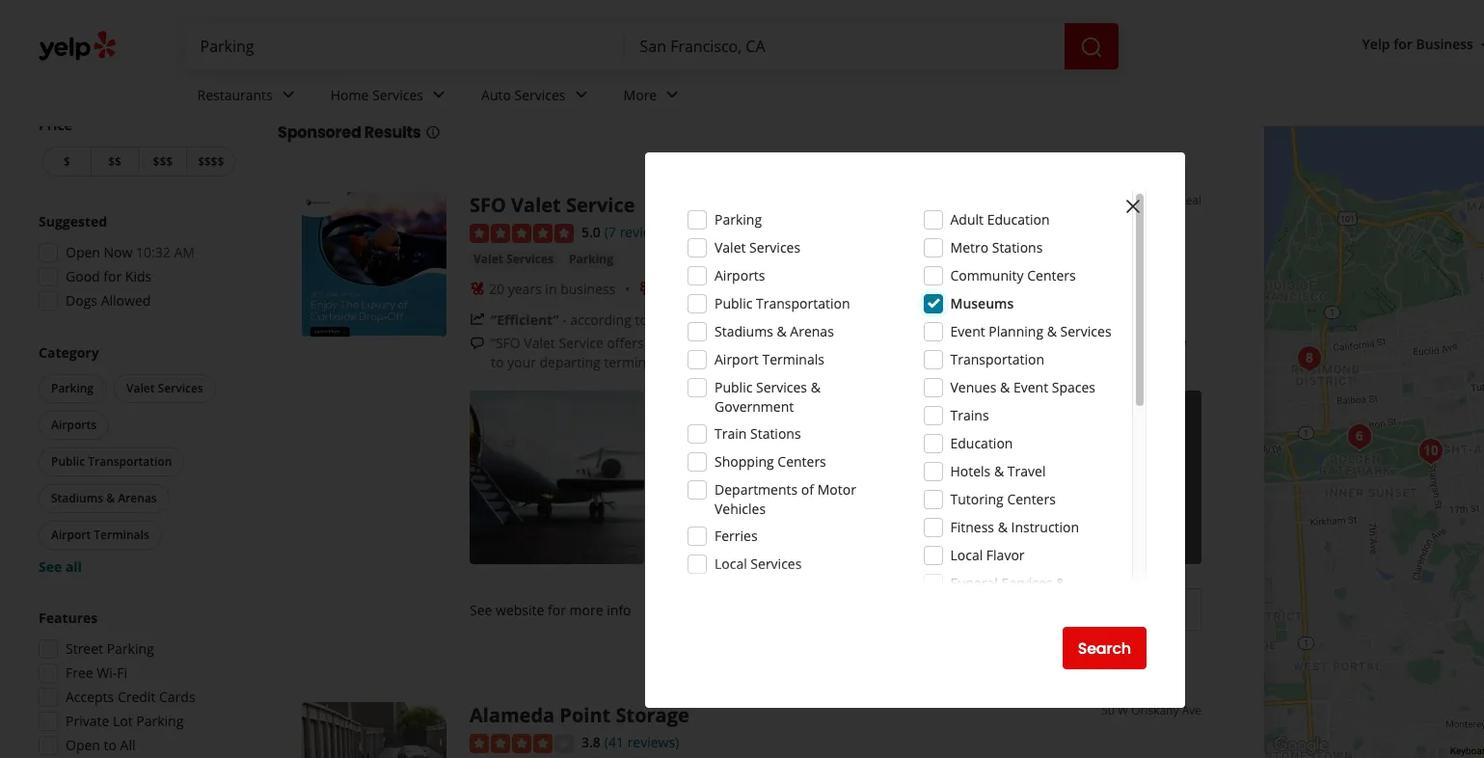 Task type: locate. For each thing, give the bounding box(es) containing it.
transportation up stadiums & arenas button
[[88, 453, 172, 470]]

yelp
[[1363, 35, 1391, 54]]

1 vertical spatial see
[[39, 558, 62, 576]]

terminals inside button
[[94, 527, 149, 543]]

1 vertical spatial for
[[104, 267, 122, 286]]

map region
[[1060, 75, 1485, 758]]

departing
[[540, 353, 601, 371]]

2 horizontal spatial to
[[635, 310, 648, 329]]

0 vertical spatial open
[[66, 243, 100, 261]]

see
[[1075, 468, 1097, 486], [39, 558, 62, 576], [470, 602, 492, 620]]

0 vertical spatial airports
[[715, 266, 766, 285]]

services inside home services link
[[372, 85, 424, 104]]

service up 5.0 link
[[566, 192, 635, 218]]

free
[[66, 664, 93, 682]]

stadiums & arenas down operated
[[715, 322, 834, 341]]

parking up family-owned & operated
[[715, 210, 762, 229]]

1 vertical spatial group
[[35, 343, 239, 577]]

2 vertical spatial centers
[[1008, 490, 1056, 508]]

1 horizontal spatial see
[[470, 602, 492, 620]]

1 horizontal spatial more
[[931, 353, 967, 371]]

education up the 'hotels'
[[951, 434, 1014, 453]]

0 vertical spatial public transportation
[[715, 294, 851, 313]]

1 horizontal spatial for
[[548, 602, 566, 620]]

stadiums & arenas
[[715, 322, 834, 341], [51, 490, 157, 507]]

centers
[[1028, 266, 1076, 285], [778, 453, 827, 471], [1008, 490, 1056, 508]]

0 vertical spatial stadiums & arenas
[[715, 322, 834, 341]]

website
[[496, 602, 545, 620]]

1 horizontal spatial local
[[951, 546, 983, 564]]

airport up public services & government
[[715, 350, 759, 369]]

$$
[[108, 153, 122, 170]]

sfo right an
[[685, 353, 710, 371]]

5.0 link
[[582, 221, 601, 242]]

venues
[[951, 378, 997, 397]]

0 horizontal spatial transportation
[[88, 453, 172, 470]]

1 vertical spatial arenas
[[118, 490, 157, 507]]

arenas inside button
[[118, 490, 157, 507]]

w
[[1118, 703, 1129, 719]]

local down ferries
[[715, 555, 747, 573]]

1 vertical spatial open
[[66, 736, 100, 755]]

$ button
[[42, 147, 90, 177]]

public transportation up stadiums & arenas button
[[51, 453, 172, 470]]

open to all
[[66, 736, 136, 755]]

music concourse parking image
[[1341, 417, 1379, 456]]

cards
[[159, 688, 195, 706]]

1 vertical spatial airport terminals
[[51, 527, 149, 543]]

0 vertical spatial sfo
[[470, 192, 506, 218]]

1 24 chevron down v2 image from the left
[[427, 83, 451, 107]]

0 horizontal spatial stadiums & arenas
[[51, 490, 157, 507]]

for
[[1394, 35, 1413, 54], [104, 267, 122, 286], [548, 602, 566, 620]]

1 horizontal spatial arenas
[[791, 322, 834, 341]]

parking button
[[565, 250, 618, 269], [39, 374, 106, 403]]

community centers
[[951, 266, 1076, 285]]

16 trending v2 image
[[470, 312, 485, 328]]

airports up public transportation "button"
[[51, 417, 96, 433]]

stations for metro stations
[[993, 238, 1043, 257]]

in left online,
[[1012, 334, 1024, 352]]

0 vertical spatial terminals
[[763, 350, 825, 369]]

to down "sfo
[[491, 353, 504, 371]]

2 24 chevron down v2 image from the left
[[661, 83, 684, 107]]

private
[[66, 712, 109, 730]]

parking button down 5.0
[[565, 250, 618, 269]]

1 vertical spatial public
[[715, 378, 753, 397]]

24 chevron down v2 image right near
[[570, 83, 593, 107]]

airports right family-
[[715, 266, 766, 285]]

local down fitness
[[951, 546, 983, 564]]

1 open from the top
[[66, 243, 100, 261]]

head
[[1106, 334, 1138, 352]]

education up the metro stations
[[988, 210, 1050, 229]]

vehicles
[[715, 500, 766, 518]]

valet services up public transportation "button"
[[126, 380, 203, 397]]

sfo
[[470, 192, 506, 218], [806, 334, 831, 352], [685, 353, 710, 371]]

1 horizontal spatial sfo
[[685, 353, 710, 371]]

terminal.
[[604, 353, 661, 371]]

service up departing
[[559, 334, 604, 352]]

24 chevron down v2 image up sponsored
[[277, 83, 300, 107]]

street
[[66, 640, 103, 658]]

transportation up at on the right top of page
[[756, 294, 851, 313]]

to left all
[[104, 736, 117, 755]]

0 horizontal spatial public transportation
[[51, 453, 172, 470]]

24 chevron down v2 image for more
[[661, 83, 684, 107]]

1 horizontal spatial stadiums
[[715, 322, 774, 341]]

2 horizontal spatial valet services
[[715, 238, 801, 257]]

parking link
[[565, 250, 618, 269]]

valet services button down 5 star rating image
[[470, 250, 558, 269]]

public transportation
[[715, 294, 851, 313], [51, 453, 172, 470]]

event down museums
[[951, 322, 986, 341]]

valet up owned
[[715, 238, 746, 257]]

0 vertical spatial service
[[566, 192, 635, 218]]

airport up all
[[51, 527, 91, 543]]

sfo up 5 star rating image
[[470, 192, 506, 218]]

1 vertical spatial stadiums & arenas
[[51, 490, 157, 507]]

for right website
[[548, 602, 566, 620]]

0 horizontal spatial stadiums
[[51, 490, 103, 507]]

see left portfolio
[[1075, 468, 1097, 486]]

0 vertical spatial to
[[635, 310, 648, 329]]

valet services inside "link"
[[474, 251, 554, 267]]

& right venues
[[1001, 378, 1010, 397]]

& down representative
[[811, 378, 821, 397]]

valet up 5 star rating image
[[511, 192, 561, 218]]

best
[[353, 69, 403, 100]]

0 horizontal spatial arenas
[[118, 490, 157, 507]]

valet services link
[[470, 250, 558, 269]]

group containing suggested
[[33, 212, 239, 316]]

planning
[[989, 322, 1044, 341]]

1 horizontal spatial airport
[[715, 350, 759, 369]]

local flavor
[[951, 546, 1025, 564]]

2 vertical spatial see
[[470, 602, 492, 620]]

1 24 chevron down v2 image from the left
[[277, 83, 300, 107]]

directly
[[1141, 334, 1188, 352]]

0 vertical spatial airport
[[715, 350, 759, 369]]

auto services link
[[466, 69, 608, 125]]

1 vertical spatial education
[[951, 434, 1014, 453]]

2 vertical spatial public
[[51, 453, 85, 470]]

& down instruction
[[1057, 574, 1066, 592]]

16 chevron down v2 image
[[1478, 37, 1485, 53]]

business
[[561, 279, 616, 298]]

info
[[607, 602, 632, 620]]

service
[[566, 192, 635, 218], [559, 334, 604, 352], [748, 353, 793, 371]]

private lot parking
[[66, 712, 184, 730]]

2 vertical spatial for
[[548, 602, 566, 620]]

0 horizontal spatial see
[[39, 558, 62, 576]]

stadiums up the airport terminals button
[[51, 490, 103, 507]]

in right the years
[[545, 279, 557, 298]]

5 star rating image
[[470, 224, 574, 243]]

24 chevron down v2 image up 16 info v2 'image'
[[427, 83, 451, 107]]

more left info
[[570, 602, 604, 620]]

1 horizontal spatial terminals
[[763, 350, 825, 369]]

group
[[33, 212, 239, 316], [35, 343, 239, 577], [33, 609, 239, 758]]

1 horizontal spatial 24 chevron down v2 image
[[570, 83, 593, 107]]

16 info v2 image
[[425, 124, 440, 140]]

airport terminals
[[715, 350, 825, 369], [51, 527, 149, 543]]

see for see portfolio
[[1075, 468, 1097, 486]]

parking down category
[[51, 380, 94, 397]]

adult education
[[951, 210, 1050, 229]]

1 horizontal spatial stadiums & arenas
[[715, 322, 834, 341]]

valet
[[705, 334, 735, 352]]

1 vertical spatial to
[[491, 353, 504, 371]]

for right yelp in the top right of the page
[[1394, 35, 1413, 54]]

transportation inside public transportation "button"
[[88, 453, 172, 470]]

open up good
[[66, 243, 100, 261]]

search
[[1078, 637, 1132, 659]]

parking up 16 info v2 'image'
[[408, 69, 498, 100]]

event left spaces
[[1014, 378, 1049, 397]]

1 vertical spatial stations
[[751, 425, 801, 443]]

1 vertical spatial centers
[[778, 453, 827, 471]]

0 vertical spatial reviews)
[[620, 223, 672, 241]]

0 horizontal spatial 24 chevron down v2 image
[[277, 83, 300, 107]]

0 horizontal spatial airports
[[51, 417, 96, 433]]

1 horizontal spatial airports
[[715, 266, 766, 285]]

0 vertical spatial public
[[715, 294, 753, 313]]

sfo valet service link
[[470, 192, 635, 218]]

1 vertical spatial transportation
[[951, 350, 1045, 369]]

public up valet
[[715, 294, 753, 313]]

0 vertical spatial airport terminals
[[715, 350, 825, 369]]

open down the private
[[66, 736, 100, 755]]

see left all
[[39, 558, 62, 576]]

of
[[802, 480, 814, 499]]

reviews)
[[620, 223, 672, 241], [628, 734, 680, 752]]

1 horizontal spatial valet services
[[474, 251, 554, 267]]

24 chevron down v2 image
[[427, 83, 451, 107], [661, 83, 684, 107]]

0 vertical spatial education
[[988, 210, 1050, 229]]

public
[[715, 294, 753, 313], [715, 378, 753, 397], [51, 453, 85, 470]]

open for open to all
[[66, 736, 100, 755]]

0 horizontal spatial more
[[570, 602, 604, 620]]

0 horizontal spatial airport
[[51, 527, 91, 543]]

price
[[39, 116, 72, 134]]

2 24 chevron down v2 image from the left
[[570, 83, 593, 107]]

centers up of
[[778, 453, 827, 471]]

& down tutoring centers
[[998, 518, 1008, 536]]

1 horizontal spatial valet services button
[[470, 250, 558, 269]]

parking button down category
[[39, 374, 106, 403]]

curbside
[[648, 334, 702, 352]]

for up dogs allowed
[[104, 267, 122, 286]]

reviews) down the storage in the bottom left of the page
[[628, 734, 680, 752]]

at
[[790, 334, 802, 352]]

valet up the 20
[[474, 251, 504, 267]]

1 vertical spatial airport
[[51, 527, 91, 543]]

user
[[663, 310, 691, 329]]

local for local flavor
[[951, 546, 983, 564]]

see left website
[[470, 602, 492, 620]]

oriskany
[[1132, 703, 1180, 719]]

terminals down stadiums & arenas button
[[94, 527, 149, 543]]

1 horizontal spatial stations
[[993, 238, 1043, 257]]

1 vertical spatial parking button
[[39, 374, 106, 403]]

1 vertical spatial public transportation
[[51, 453, 172, 470]]

0 vertical spatial for
[[1394, 35, 1413, 54]]

airport terminals down stadiums & arenas button
[[51, 527, 149, 543]]

16 speech v2 image
[[470, 336, 485, 352]]

representative
[[796, 353, 888, 371]]

0 vertical spatial see
[[1075, 468, 1097, 486]]

50 w oriskany ave
[[1102, 703, 1202, 719]]

0 horizontal spatial event
[[951, 322, 986, 341]]

more down airport.
[[931, 353, 967, 371]]

50
[[1102, 703, 1115, 719]]

0 vertical spatial transportation
[[756, 294, 851, 313]]

1 vertical spatial stadiums
[[51, 490, 103, 507]]

2 vertical spatial group
[[33, 609, 239, 758]]

0 vertical spatial arenas
[[791, 322, 834, 341]]

local
[[951, 546, 983, 564], [715, 555, 747, 573]]

parking up fi
[[107, 640, 154, 658]]

terminals inside search dialog
[[763, 350, 825, 369]]

francisco,
[[611, 69, 731, 100]]

offers
[[607, 334, 644, 352]]

24 chevron down v2 image inside more link
[[661, 83, 684, 107]]

reviews) right (7 at the top of page
[[620, 223, 672, 241]]

reviews) for sfo valet service
[[620, 223, 672, 241]]

group containing category
[[35, 343, 239, 577]]

sfo right at on the right top of page
[[806, 334, 831, 352]]

1 horizontal spatial public transportation
[[715, 294, 851, 313]]

for for business
[[1394, 35, 1413, 54]]

None search field
[[185, 23, 1123, 69]]

0 vertical spatial in
[[545, 279, 557, 298]]

valet services button up public transportation "button"
[[114, 374, 216, 403]]

24 chevron down v2 image for restaurants
[[277, 83, 300, 107]]

0 horizontal spatial 24 chevron down v2 image
[[427, 83, 451, 107]]

see all
[[39, 558, 82, 576]]

1 vertical spatial reviews)
[[628, 734, 680, 752]]

16 family owned v2 image
[[640, 281, 655, 297]]

public down airports button
[[51, 453, 85, 470]]

an
[[665, 353, 681, 371]]

centers for tutoring centers
[[1008, 490, 1056, 508]]

in
[[545, 279, 557, 298], [1012, 334, 1024, 352]]

real
[[1179, 192, 1202, 208]]

0 vertical spatial stations
[[993, 238, 1043, 257]]

1 horizontal spatial parking button
[[565, 250, 618, 269]]

terminals up public services & government
[[763, 350, 825, 369]]

parking
[[408, 69, 498, 100], [715, 210, 762, 229], [569, 251, 614, 267], [51, 380, 94, 397], [107, 640, 154, 658], [136, 712, 184, 730]]

valet up your on the top of page
[[524, 334, 556, 352]]

24 chevron down v2 image for auto services
[[570, 83, 593, 107]]

1 vertical spatial in
[[1012, 334, 1024, 352]]

public transportation button
[[39, 448, 185, 477]]

see for see website for more info
[[470, 602, 492, 620]]

2 horizontal spatial transportation
[[951, 350, 1045, 369]]

stations up community centers
[[993, 238, 1043, 257]]

1860 el camino real
[[1093, 192, 1202, 208]]

2 open from the top
[[66, 736, 100, 755]]

arenas down public transportation "button"
[[118, 490, 157, 507]]

& down public transportation "button"
[[106, 490, 115, 507]]

more link
[[608, 69, 700, 125]]

public transportation inside public transportation "button"
[[51, 453, 172, 470]]

1 vertical spatial airports
[[51, 417, 96, 433]]

owned
[[704, 279, 747, 298]]

24 chevron down v2 image inside home services link
[[427, 83, 451, 107]]

centers for shopping centers
[[778, 453, 827, 471]]

valet inside "link"
[[474, 251, 504, 267]]

transportation down planning
[[951, 350, 1045, 369]]

public inside public services & government
[[715, 378, 753, 397]]

arenas up representative
[[791, 322, 834, 341]]

0 horizontal spatial local
[[715, 555, 747, 573]]

stadiums & arenas down public transportation "button"
[[51, 490, 157, 507]]

stations up shopping centers
[[751, 425, 801, 443]]

stadiums & arenas inside stadiums & arenas button
[[51, 490, 157, 507]]

ferries
[[715, 527, 758, 545]]

according
[[570, 310, 632, 329]]

centers down "travel"
[[1008, 490, 1056, 508]]

el
[[1122, 192, 1132, 208]]

24 chevron down v2 image
[[277, 83, 300, 107], [570, 83, 593, 107]]

search dialog
[[0, 0, 1485, 758]]

1 horizontal spatial to
[[491, 353, 504, 371]]

airport terminals up public services & government
[[715, 350, 825, 369]]

public transportation up at on the right top of page
[[715, 294, 851, 313]]

to left 1
[[635, 310, 648, 329]]

auto
[[481, 85, 511, 104]]

0 horizontal spatial airport terminals
[[51, 527, 149, 543]]

1
[[652, 310, 660, 329]]

dogs
[[66, 291, 97, 310]]

sfo valet service image
[[302, 192, 447, 337]]

1 vertical spatial terminals
[[94, 527, 149, 543]]

centers up event planning & services
[[1028, 266, 1076, 285]]

2 vertical spatial to
[[104, 736, 117, 755]]

2 horizontal spatial see
[[1075, 468, 1097, 486]]

more link
[[931, 353, 967, 371]]

& right planning
[[1048, 322, 1057, 341]]

& inside button
[[106, 490, 115, 507]]

24 chevron down v2 image right 'more'
[[661, 83, 684, 107]]

24 chevron down v2 image inside 'restaurants' link
[[277, 83, 300, 107]]

flavor
[[987, 546, 1025, 564]]

0 vertical spatial stadiums
[[715, 322, 774, 341]]

24 chevron down v2 image inside 'auto services' link
[[570, 83, 593, 107]]

for inside yelp for business button
[[1394, 35, 1413, 54]]

0 vertical spatial group
[[33, 212, 239, 316]]

& right owned
[[750, 279, 760, 298]]

1 horizontal spatial event
[[1014, 378, 1049, 397]]

valet services down 5 star rating image
[[474, 251, 554, 267]]

sfo valet service
[[470, 192, 635, 218]]

$$$ button
[[138, 147, 186, 177]]

1 vertical spatial sfo
[[806, 334, 831, 352]]

service down parking
[[748, 353, 793, 371]]

home
[[331, 85, 369, 104]]

cemeteries
[[951, 593, 1022, 612]]

stadiums down family-owned & operated
[[715, 322, 774, 341]]

valet services up family-owned & operated
[[715, 238, 801, 257]]

0 horizontal spatial terminals
[[94, 527, 149, 543]]

public up government
[[715, 378, 753, 397]]

0 horizontal spatial valet services button
[[114, 374, 216, 403]]



Task type: describe. For each thing, give the bounding box(es) containing it.
1 vertical spatial event
[[1014, 378, 1049, 397]]

tutoring
[[951, 490, 1004, 508]]

spaces
[[1052, 378, 1096, 397]]

valet down valet
[[713, 353, 745, 371]]

public inside "button"
[[51, 453, 85, 470]]

$$ button
[[90, 147, 138, 177]]

open now 10:32 am
[[66, 243, 195, 261]]

3.8 link
[[582, 732, 601, 753]]

instruction
[[1012, 518, 1080, 536]]

ave
[[1183, 703, 1202, 719]]

& left at on the right top of page
[[777, 322, 787, 341]]

services inside public services & government
[[756, 378, 808, 397]]

& inside funeral services & cemeteries
[[1057, 574, 1066, 592]]

trains
[[951, 406, 990, 425]]

restaurants link
[[182, 69, 315, 125]]

departments of motor vehicles
[[715, 480, 857, 518]]

community
[[951, 266, 1024, 285]]

sponsored results
[[278, 122, 421, 144]]

category
[[39, 343, 99, 362]]

in inside the "sfo valet service offers curbside valet parking at sfo international airport. check-in online, then head directly to your departing terminal. an sfo valet service representative will…"
[[1012, 334, 1024, 352]]

& left "travel"
[[995, 462, 1005, 480]]

train
[[715, 425, 747, 443]]

will…"
[[891, 353, 927, 371]]

centers for community centers
[[1028, 266, 1076, 285]]

1 vertical spatial more
[[570, 602, 604, 620]]

20 years in business
[[489, 279, 616, 298]]

stations for train stations
[[751, 425, 801, 443]]

then
[[1074, 334, 1103, 352]]

0 horizontal spatial valet services
[[126, 380, 203, 397]]

lot
[[113, 712, 133, 730]]

museums
[[951, 294, 1014, 313]]

24 chevron down v2 image for home services
[[427, 83, 451, 107]]

"efficient"
[[491, 310, 559, 329]]

accepts
[[66, 688, 114, 706]]

"sfo
[[491, 334, 521, 352]]

0 vertical spatial valet services button
[[470, 250, 558, 269]]

1 horizontal spatial transportation
[[756, 294, 851, 313]]

all
[[120, 736, 136, 755]]

travel
[[1008, 462, 1046, 480]]

parking
[[739, 334, 786, 352]]

2 horizontal spatial sfo
[[806, 334, 831, 352]]

dogs allowed
[[66, 291, 151, 310]]

airport inside button
[[51, 527, 91, 543]]

$$$
[[153, 153, 173, 170]]

near
[[502, 69, 558, 100]]

10:32
[[136, 243, 171, 261]]

shopping centers
[[715, 453, 827, 471]]

service for "sfo valet service offers curbside valet parking at sfo international airport. check-in online, then head directly to your departing terminal. an sfo valet service representative will…"
[[559, 334, 604, 352]]

local for local services
[[715, 555, 747, 573]]

to inside the "sfo valet service offers curbside valet parking at sfo international airport. check-in online, then head directly to your departing terminal. an sfo valet service representative will…"
[[491, 353, 504, 371]]

kids
[[125, 267, 152, 286]]

alameda point storage
[[470, 703, 690, 729]]

yelp for business button
[[1355, 27, 1485, 62]]

0 horizontal spatial to
[[104, 736, 117, 755]]

kezar parking lot image
[[1412, 432, 1451, 470]]

california
[[735, 69, 849, 100]]

public transportation inside search dialog
[[715, 294, 851, 313]]

home services
[[331, 85, 424, 104]]

allowed
[[101, 291, 151, 310]]

stadiums & arenas inside search dialog
[[715, 322, 834, 341]]

valet up public transportation "button"
[[126, 380, 155, 397]]

airport.
[[919, 334, 967, 352]]

airports inside search dialog
[[715, 266, 766, 285]]

services inside valet services "link"
[[507, 251, 554, 267]]

geary mall garage image
[[1290, 339, 1329, 378]]

reviews) for alameda point storage
[[628, 734, 680, 752]]

"efficient" - according to 1 user
[[491, 310, 691, 329]]

2 vertical spatial service
[[748, 353, 793, 371]]

parking down cards
[[136, 712, 184, 730]]

airport inside search dialog
[[715, 350, 759, 369]]

accepts credit cards
[[66, 688, 195, 706]]

close image
[[1122, 195, 1145, 218]]

camino
[[1135, 192, 1176, 208]]

valet inside search dialog
[[715, 238, 746, 257]]

train stations
[[715, 425, 801, 443]]

shopping
[[715, 453, 774, 471]]

alameda
[[470, 703, 555, 729]]

for for kids
[[104, 267, 122, 286]]

yelp for business
[[1363, 35, 1474, 54]]

0 vertical spatial event
[[951, 322, 986, 341]]

16 years in business v2 image
[[470, 281, 485, 297]]

airport terminals inside button
[[51, 527, 149, 543]]

local services
[[715, 555, 802, 573]]

services inside funeral services & cemeteries
[[1002, 574, 1053, 592]]

portfolio
[[1101, 468, 1155, 486]]

auto services
[[481, 85, 566, 104]]

1 vertical spatial valet services button
[[114, 374, 216, 403]]

airport terminals inside search dialog
[[715, 350, 825, 369]]

airports inside button
[[51, 417, 96, 433]]

point
[[560, 703, 611, 729]]

keyboar button
[[1451, 745, 1485, 758]]

price group
[[39, 116, 239, 180]]

san
[[562, 69, 607, 100]]

stadiums inside search dialog
[[715, 322, 774, 341]]

0 vertical spatial parking button
[[565, 250, 618, 269]]

services inside 'auto services' link
[[515, 85, 566, 104]]

stadiums inside button
[[51, 490, 103, 507]]

3.8 star rating image
[[470, 734, 574, 754]]

street parking
[[66, 640, 154, 658]]

event planning & services
[[951, 322, 1112, 341]]

airports button
[[39, 411, 109, 440]]

family-
[[659, 279, 704, 298]]

metro
[[951, 238, 989, 257]]

restaurants
[[197, 85, 273, 104]]

see for see all
[[39, 558, 62, 576]]

stadiums & arenas button
[[39, 484, 169, 513]]

parking down 5.0
[[569, 251, 614, 267]]

funeral services & cemeteries
[[951, 574, 1066, 612]]

(7 reviews) link
[[605, 221, 672, 242]]

(41 reviews) link
[[605, 732, 680, 753]]

parking inside search dialog
[[715, 210, 762, 229]]

international
[[834, 334, 915, 352]]

see website for more info
[[470, 602, 632, 620]]

& inside public services & government
[[811, 378, 821, 397]]

arenas inside search dialog
[[791, 322, 834, 341]]

more
[[624, 85, 657, 104]]

search image
[[1080, 35, 1103, 58]]

results
[[364, 122, 421, 144]]

google image
[[1270, 733, 1333, 758]]

service for sfo valet service
[[566, 192, 635, 218]]

open for open now 10:32 am
[[66, 243, 100, 261]]

motor
[[818, 480, 857, 499]]

0 horizontal spatial sfo
[[470, 192, 506, 218]]

2 vertical spatial sfo
[[685, 353, 710, 371]]

business categories element
[[182, 69, 1485, 125]]

valet services inside search dialog
[[715, 238, 801, 257]]

$$$$
[[198, 153, 224, 170]]

now
[[104, 243, 133, 261]]

10
[[325, 69, 348, 100]]

see portfolio
[[1075, 468, 1155, 486]]

hotels
[[951, 462, 991, 480]]

(7 reviews)
[[605, 223, 672, 241]]

good
[[66, 267, 100, 286]]

(41
[[605, 734, 624, 752]]

0 horizontal spatial in
[[545, 279, 557, 298]]

group containing features
[[33, 609, 239, 758]]

0 vertical spatial more
[[931, 353, 967, 371]]

alameda point storage link
[[470, 703, 690, 729]]



Task type: vqa. For each thing, say whether or not it's contained in the screenshot.
second Dinner from the bottom
no



